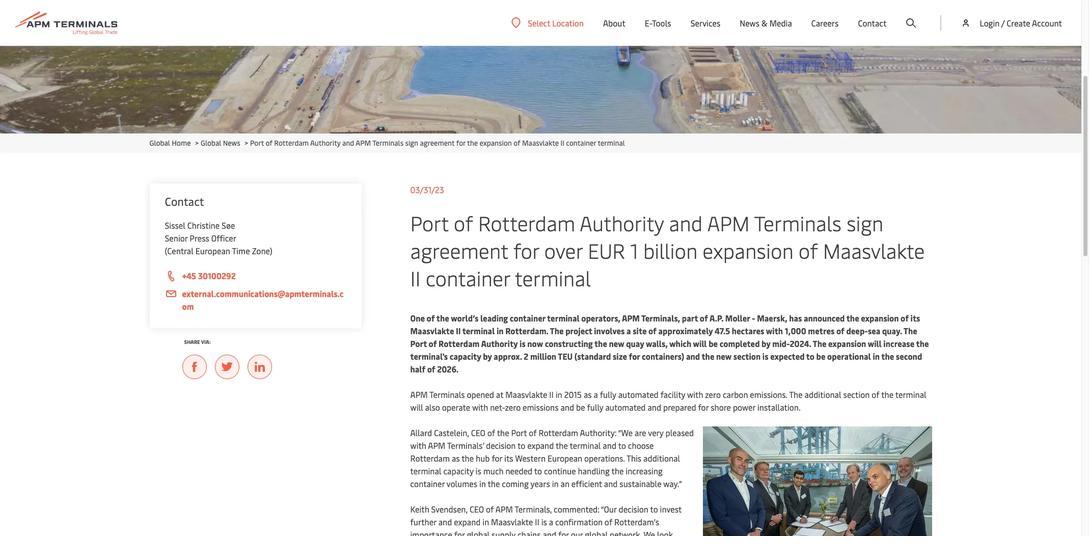 Task type: describe. For each thing, give the bounding box(es) containing it.
maasvlakte inside keith svendsen, ceo of apm terminals, commented: "our decision to invest further and expand in maasvlakte ii is a confirmation of rotterdam's importance for global supply chains and for our global network. we lo
[[491, 516, 533, 528]]

western
[[515, 453, 546, 464]]

as inside allard castelein, ceo of the port of rotterdam authority: "we are very pleased with apm terminals' decision to expand the terminal and to choose rotterdam as the hub for its western european operations. this additional terminal capacity is much needed to continue handling the increasing container volumes in the coming years in an efficient and sustainable way."
[[452, 453, 460, 464]]

net-
[[490, 402, 505, 413]]

maasvlakte inside one of the world's leading container terminal operators, apm terminals, part of a.p. moller - maersk, has announced the expansion of its maasvlakte ii terminal in rotterdam. the project involves a site of approximately 47.5 hectares with 1,000 metres of deep-sea quay. the port of rotterdam authority is now constructing the new quay walls, which will be completed by mid-2024. the expansion will increase the terminal's capacity by approx. 2 million teu (standard size for containers) and the new section is expected to be operational in the second half of 2026.
[[411, 325, 454, 336]]

maersk,
[[757, 312, 788, 324]]

(standard
[[575, 351, 611, 362]]

via:
[[201, 338, 211, 346]]

billion
[[644, 236, 698, 264]]

ii inside one of the world's leading container terminal operators, apm terminals, part of a.p. moller - maersk, has announced the expansion of its maasvlakte ii terminal in rotterdam. the project involves a site of approximately 47.5 hectares with 1,000 metres of deep-sea quay. the port of rotterdam authority is now constructing the new quay walls, which will be completed by mid-2024. the expansion will increase the terminal's capacity by approx. 2 million teu (standard size for containers) and the new section is expected to be operational in the second half of 2026.
[[456, 325, 461, 336]]

site
[[633, 325, 647, 336]]

ceo for castelein,
[[471, 427, 486, 438]]

1 vertical spatial fully
[[587, 402, 604, 413]]

expected
[[771, 351, 805, 362]]

pleased
[[666, 427, 694, 438]]

hectares
[[732, 325, 765, 336]]

share via:
[[184, 338, 211, 346]]

terminal inside port of rotterdam authority and apm terminals sign agreement for over eur 1 billion expansion of maasvlakte ii container terminal
[[515, 264, 591, 292]]

1
[[631, 236, 638, 264]]

operations.
[[585, 453, 625, 464]]

additional inside allard castelein, ceo of the port of rotterdam authority: "we are very pleased with apm terminals' decision to expand the terminal and to choose rotterdam as the hub for its western european operations. this additional terminal capacity is much needed to continue handling the increasing container volumes in the coming years in an efficient and sustainable way."
[[644, 453, 681, 464]]

2026.
[[437, 363, 459, 375]]

0 horizontal spatial by
[[483, 351, 492, 362]]

30100292
[[198, 270, 236, 281]]

2015
[[564, 389, 582, 400]]

size
[[613, 351, 627, 362]]

terminals, inside one of the world's leading container terminal operators, apm terminals, part of a.p. moller - maersk, has announced the expansion of its maasvlakte ii terminal in rotterdam. the project involves a site of approximately 47.5 hectares with 1,000 metres of deep-sea quay. the port of rotterdam authority is now constructing the new quay walls, which will be completed by mid-2024. the expansion will increase the terminal's capacity by approx. 2 million teu (standard size for containers) and the new section is expected to be operational in the second half of 2026.
[[642, 312, 681, 324]]

keith
[[411, 504, 429, 515]]

one of the world's leading container terminal operators, apm terminals, part of a.p. moller - maersk, has announced the expansion of its maasvlakte ii terminal in rotterdam. the project involves a site of approximately 47.5 hectares with 1,000 metres of deep-sea quay. the port of rotterdam authority is now constructing the new quay walls, which will be completed by mid-2024. the expansion will increase the terminal's capacity by approx. 2 million teu (standard size for containers) and the new section is expected to be operational in the second half of 2026.
[[411, 312, 929, 375]]

0 horizontal spatial authority
[[310, 138, 341, 148]]

with up prepared
[[688, 389, 704, 400]]

increase
[[884, 338, 915, 349]]

shore
[[711, 402, 731, 413]]

maasvlakte inside port of rotterdam authority and apm terminals sign agreement for over eur 1 billion expansion of maasvlakte ii container terminal
[[824, 236, 925, 264]]

om
[[182, 301, 194, 312]]

deep-
[[847, 325, 868, 336]]

login
[[980, 17, 1000, 29]]

1 global from the left
[[467, 529, 490, 536]]

officer
[[211, 232, 236, 244]]

0 horizontal spatial sign
[[405, 138, 418, 148]]

decision inside keith svendsen, ceo of apm terminals, commented: "our decision to invest further and expand in maasvlakte ii is a confirmation of rotterdam's importance for global supply chains and for our global network. we lo
[[619, 504, 649, 515]]

volumes
[[447, 478, 478, 489]]

1 vertical spatial be
[[817, 351, 826, 362]]

power
[[733, 402, 756, 413]]

is inside allard castelein, ceo of the port of rotterdam authority: "we are very pleased with apm terminals' decision to expand the terminal and to choose rotterdam as the hub for its western european operations. this additional terminal capacity is much needed to continue handling the increasing container volumes in the coming years in an efficient and sustainable way."
[[476, 465, 482, 477]]

authority inside one of the world's leading container terminal operators, apm terminals, part of a.p. moller - maersk, has announced the expansion of its maasvlakte ii terminal in rotterdam. the project involves a site of approximately 47.5 hectares with 1,000 metres of deep-sea quay. the port of rotterdam authority is now constructing the new quay walls, which will be completed by mid-2024. the expansion will increase the terminal's capacity by approx. 2 million teu (standard size for containers) and the new section is expected to be operational in the second half of 2026.
[[481, 338, 518, 349]]

tools
[[652, 17, 672, 29]]

"our
[[601, 504, 617, 515]]

login / create account link
[[961, 0, 1063, 46]]

home
[[172, 138, 191, 148]]

way."
[[664, 478, 682, 489]]

castelein,
[[434, 427, 469, 438]]

apm inside apm terminals opened at maasvlakte ii in 2015 as a fully automated facility with zero carbon emissions. the additional section of the terminal will also operate with net-zero emissions and be fully automated and prepared for shore power installation.
[[411, 389, 428, 400]]

location
[[553, 17, 584, 28]]

its inside allard castelein, ceo of the port of rotterdam authority: "we are very pleased with apm terminals' decision to expand the terminal and to choose rotterdam as the hub for its western european operations. this additional terminal capacity is much needed to continue handling the increasing container volumes in the coming years in an efficient and sustainable way."
[[505, 453, 514, 464]]

terminals inside port of rotterdam authority and apm terminals sign agreement for over eur 1 billion expansion of maasvlakte ii container terminal
[[755, 209, 842, 236]]

about button
[[603, 0, 626, 46]]

very
[[648, 427, 664, 438]]

in inside apm terminals opened at maasvlakte ii in 2015 as a fully automated facility with zero carbon emissions. the additional section of the terminal will also operate with net-zero emissions and be fully automated and prepared for shore power installation.
[[556, 389, 563, 400]]

european inside allard castelein, ceo of the port of rotterdam authority: "we are very pleased with apm terminals' decision to expand the terminal and to choose rotterdam as the hub for its western european operations. this additional terminal capacity is much needed to continue handling the increasing container volumes in the coming years in an efficient and sustainable way."
[[548, 453, 583, 464]]

share
[[184, 338, 200, 346]]

/
[[1002, 17, 1005, 29]]

quay.
[[883, 325, 903, 336]]

with down opened
[[472, 402, 488, 413]]

"we
[[618, 427, 633, 438]]

sissel
[[165, 220, 185, 231]]

port inside one of the world's leading container terminal operators, apm terminals, part of a.p. moller - maersk, has announced the expansion of its maasvlakte ii terminal in rotterdam. the project involves a site of approximately 47.5 hectares with 1,000 metres of deep-sea quay. the port of rotterdam authority is now constructing the new quay walls, which will be completed by mid-2024. the expansion will increase the terminal's capacity by approx. 2 million teu (standard size for containers) and the new section is expected to be operational in the second half of 2026.
[[411, 338, 427, 349]]

create
[[1007, 17, 1031, 29]]

container inside allard castelein, ceo of the port of rotterdam authority: "we are very pleased with apm terminals' decision to expand the terminal and to choose rotterdam as the hub for its western european operations. this additional terminal capacity is much needed to continue handling the increasing container volumes in the coming years in an efficient and sustainable way."
[[411, 478, 445, 489]]

handling
[[578, 465, 610, 477]]

chains
[[518, 529, 541, 536]]

commented:
[[554, 504, 600, 515]]

leading
[[481, 312, 508, 324]]

sissel christine søe senior press officer (central european time zone)
[[165, 220, 273, 256]]

and inside one of the world's leading container terminal operators, apm terminals, part of a.p. moller - maersk, has announced the expansion of its maasvlakte ii terminal in rotterdam. the project involves a site of approximately 47.5 hectares with 1,000 metres of deep-sea quay. the port of rotterdam authority is now constructing the new quay walls, which will be completed by mid-2024. the expansion will increase the terminal's capacity by approx. 2 million teu (standard size for containers) and the new section is expected to be operational in the second half of 2026.
[[687, 351, 700, 362]]

-
[[752, 312, 756, 324]]

rotterdam.
[[506, 325, 549, 336]]

expand inside allard castelein, ceo of the port of rotterdam authority: "we are very pleased with apm terminals' decision to expand the terminal and to choose rotterdam as the hub for its western european operations. this additional terminal capacity is much needed to continue handling the increasing container volumes in the coming years in an efficient and sustainable way."
[[528, 440, 554, 451]]

operators,
[[582, 312, 621, 324]]

(central
[[165, 245, 194, 256]]

approximately
[[659, 325, 713, 336]]

capacity inside allard castelein, ceo of the port of rotterdam authority: "we are very pleased with apm terminals' decision to expand the terminal and to choose rotterdam as the hub for its western european operations. this additional terminal capacity is much needed to continue handling the increasing container volumes in the coming years in an efficient and sustainable way."
[[444, 465, 474, 477]]

its inside one of the world's leading container terminal operators, apm terminals, part of a.p. moller - maersk, has announced the expansion of its maasvlakte ii terminal in rotterdam. the project involves a site of approximately 47.5 hectares with 1,000 metres of deep-sea quay. the port of rotterdam authority is now constructing the new quay walls, which will be completed by mid-2024. the expansion will increase the terminal's capacity by approx. 2 million teu (standard size for containers) and the new section is expected to be operational in the second half of 2026.
[[911, 312, 921, 324]]

to up western
[[518, 440, 526, 451]]

account
[[1033, 17, 1063, 29]]

1,000
[[785, 325, 807, 336]]

which
[[670, 338, 692, 349]]

decision inside allard castelein, ceo of the port of rotterdam authority: "we are very pleased with apm terminals' decision to expand the terminal and to choose rotterdam as the hub for its western european operations. this additional terminal capacity is much needed to continue handling the increasing container volumes in the coming years in an efficient and sustainable way."
[[486, 440, 516, 451]]

has
[[790, 312, 802, 324]]

approx.
[[494, 351, 522, 362]]

keith svendsen, ceo of apm terminals, commented: "our decision to invest further and expand in maasvlakte ii is a confirmation of rotterdam's importance for global supply chains and for our global network. we lo
[[411, 504, 682, 536]]

careers
[[812, 17, 839, 29]]

at
[[496, 389, 504, 400]]

for inside port of rotterdam authority and apm terminals sign agreement for over eur 1 billion expansion of maasvlakte ii container terminal
[[514, 236, 539, 264]]

second
[[896, 351, 923, 362]]

a inside apm terminals opened at maasvlakte ii in 2015 as a fully automated facility with zero carbon emissions. the additional section of the terminal will also operate with net-zero emissions and be fully automated and prepared for shore power installation.
[[594, 389, 598, 400]]

ii inside apm terminals opened at maasvlakte ii in 2015 as a fully automated facility with zero carbon emissions. the additional section of the terminal will also operate with net-zero emissions and be fully automated and prepared for shore power installation.
[[550, 389, 554, 400]]

prinses amaliahaven 1600 image
[[0, 0, 1082, 134]]

in inside keith svendsen, ceo of apm terminals, commented: "our decision to invest further and expand in maasvlakte ii is a confirmation of rotterdam's importance for global supply chains and for our global network. we lo
[[483, 516, 489, 528]]

confirmation
[[556, 516, 603, 528]]

sea
[[868, 325, 881, 336]]

terminals'
[[447, 440, 484, 451]]

project
[[566, 325, 593, 336]]

1 horizontal spatial will
[[693, 338, 707, 349]]

expansion inside port of rotterdam authority and apm terminals sign agreement for over eur 1 billion expansion of maasvlakte ii container terminal
[[703, 236, 794, 264]]

careers button
[[812, 0, 839, 46]]

external.communications@apmterminals.c om link
[[165, 287, 346, 313]]

e-
[[645, 17, 652, 29]]

select
[[528, 17, 551, 28]]

2 horizontal spatial will
[[868, 338, 882, 349]]

million
[[531, 351, 557, 362]]

0 vertical spatial contact
[[859, 17, 887, 29]]

ii inside keith svendsen, ceo of apm terminals, commented: "our decision to invest further and expand in maasvlakte ii is a confirmation of rotterdam's importance for global supply chains and for our global network. we lo
[[535, 516, 540, 528]]

news & media button
[[740, 0, 792, 46]]

0 vertical spatial new
[[609, 338, 625, 349]]

of inside apm terminals opened at maasvlakte ii in 2015 as a fully automated facility with zero carbon emissions. the additional section of the terminal will also operate with net-zero emissions and be fully automated and prepared for shore power installation.
[[872, 389, 880, 400]]



Task type: locate. For each thing, give the bounding box(es) containing it.
1 vertical spatial sign
[[847, 209, 884, 236]]

terminals,
[[642, 312, 681, 324], [515, 504, 552, 515]]

with down allard at the bottom of page
[[411, 440, 427, 451]]

0 horizontal spatial >
[[195, 138, 199, 148]]

with inside one of the world's leading container terminal operators, apm terminals, part of a.p. moller - maersk, has announced the expansion of its maasvlakte ii terminal in rotterdam. the project involves a site of approximately 47.5 hectares with 1,000 metres of deep-sea quay. the port of rotterdam authority is now constructing the new quay walls, which will be completed by mid-2024. the expansion will increase the terminal's capacity by approx. 2 million teu (standard size for containers) and the new section is expected to be operational in the second half of 2026.
[[766, 325, 783, 336]]

a left site
[[627, 325, 631, 336]]

terminals, up site
[[642, 312, 681, 324]]

automated
[[619, 389, 659, 400], [606, 402, 646, 413]]

walls,
[[646, 338, 668, 349]]

global right our
[[585, 529, 608, 536]]

for inside one of the world's leading container terminal operators, apm terminals, part of a.p. moller - maersk, has announced the expansion of its maasvlakte ii terminal in rotterdam. the project involves a site of approximately 47.5 hectares with 1,000 metres of deep-sea quay. the port of rotterdam authority is now constructing the new quay walls, which will be completed by mid-2024. the expansion will increase the terminal's capacity by approx. 2 million teu (standard size for containers) and the new section is expected to be operational in the second half of 2026.
[[629, 351, 640, 362]]

as inside apm terminals opened at maasvlakte ii in 2015 as a fully automated facility with zero carbon emissions. the additional section of the terminal will also operate with net-zero emissions and be fully automated and prepared for shore power installation.
[[584, 389, 592, 400]]

decision up rotterdam's
[[619, 504, 649, 515]]

0 horizontal spatial news
[[223, 138, 240, 148]]

news right home at left top
[[223, 138, 240, 148]]

0 vertical spatial european
[[196, 245, 230, 256]]

0 vertical spatial terminals
[[373, 138, 404, 148]]

news inside dropdown button
[[740, 17, 760, 29]]

1 vertical spatial new
[[717, 351, 732, 362]]

0 vertical spatial section
[[734, 351, 761, 362]]

section down operational
[[844, 389, 870, 400]]

1 vertical spatial zero
[[505, 402, 521, 413]]

port inside allard castelein, ceo of the port of rotterdam authority: "we are very pleased with apm terminals' decision to expand the terminal and to choose rotterdam as the hub for its western european operations. this additional terminal capacity is much needed to continue handling the increasing container volumes in the coming years in an efficient and sustainable way."
[[511, 427, 527, 438]]

media
[[770, 17, 792, 29]]

0 horizontal spatial european
[[196, 245, 230, 256]]

2 > from the left
[[245, 138, 248, 148]]

sign
[[405, 138, 418, 148], [847, 209, 884, 236]]

press
[[190, 232, 209, 244]]

0 horizontal spatial expand
[[454, 516, 481, 528]]

port up western
[[511, 427, 527, 438]]

mid-
[[773, 338, 790, 349]]

allard
[[411, 427, 432, 438]]

terminal's
[[411, 351, 448, 362]]

søe
[[222, 220, 235, 231]]

is down hub
[[476, 465, 482, 477]]

2 global from the left
[[201, 138, 221, 148]]

maasvlakte inside apm terminals opened at maasvlakte ii in 2015 as a fully automated facility with zero carbon emissions. the additional section of the terminal will also operate with net-zero emissions and be fully automated and prepared for shore power installation.
[[506, 389, 548, 400]]

container
[[566, 138, 597, 148], [426, 264, 510, 292], [510, 312, 546, 324], [411, 478, 445, 489]]

over
[[545, 236, 583, 264]]

0 vertical spatial decision
[[486, 440, 516, 451]]

1 horizontal spatial terminals
[[430, 389, 465, 400]]

continue
[[544, 465, 576, 477]]

0 vertical spatial agreement
[[420, 138, 455, 148]]

0 horizontal spatial additional
[[644, 453, 681, 464]]

47.5
[[715, 325, 730, 336]]

1 vertical spatial contact
[[165, 194, 204, 209]]

ceo up terminals'
[[471, 427, 486, 438]]

its
[[911, 312, 921, 324], [505, 453, 514, 464]]

the up constructing
[[550, 325, 564, 336]]

0 vertical spatial be
[[709, 338, 718, 349]]

be down metres
[[817, 351, 826, 362]]

zone)
[[252, 245, 273, 256]]

2 vertical spatial terminals
[[430, 389, 465, 400]]

0 vertical spatial zero
[[706, 389, 721, 400]]

ceo inside keith svendsen, ceo of apm terminals, commented: "our decision to invest further and expand in maasvlakte ii is a confirmation of rotterdam's importance for global supply chains and for our global network. we lo
[[470, 504, 484, 515]]

teu
[[558, 351, 573, 362]]

as right 2015
[[584, 389, 592, 400]]

global left home at left top
[[150, 138, 170, 148]]

1 vertical spatial ceo
[[470, 504, 484, 515]]

and inside port of rotterdam authority and apm terminals sign agreement for over eur 1 billion expansion of maasvlakte ii container terminal
[[669, 209, 703, 236]]

capacity up 2026.
[[450, 351, 481, 362]]

automated left facility
[[619, 389, 659, 400]]

expansion
[[480, 138, 512, 148], [703, 236, 794, 264], [862, 312, 899, 324], [829, 338, 867, 349]]

as down terminals'
[[452, 453, 460, 464]]

0 vertical spatial sign
[[405, 138, 418, 148]]

2 vertical spatial be
[[576, 402, 585, 413]]

global news link
[[201, 138, 240, 148]]

global home link
[[150, 138, 191, 148]]

a left confirmation
[[549, 516, 554, 528]]

rotterdam inside port of rotterdam authority and apm terminals sign agreement for over eur 1 billion expansion of maasvlakte ii container terminal
[[478, 209, 575, 236]]

is inside keith svendsen, ceo of apm terminals, commented: "our decision to invest further and expand in maasvlakte ii is a confirmation of rotterdam's importance for global supply chains and for our global network. we lo
[[542, 516, 547, 528]]

years
[[531, 478, 550, 489]]

0 vertical spatial terminals,
[[642, 312, 681, 324]]

decision up hub
[[486, 440, 516, 451]]

apm inside allard castelein, ceo of the port of rotterdam authority: "we are very pleased with apm terminals' decision to expand the terminal and to choose rotterdam as the hub for its western european operations. this additional terminal capacity is much needed to continue handling the increasing container volumes in the coming years in an efficient and sustainable way."
[[428, 440, 446, 451]]

1 horizontal spatial global
[[585, 529, 608, 536]]

will inside apm terminals opened at maasvlakte ii in 2015 as a fully automated facility with zero carbon emissions. the additional section of the terminal will also operate with net-zero emissions and be fully automated and prepared for shore power installation.
[[411, 402, 423, 413]]

for inside apm terminals opened at maasvlakte ii in 2015 as a fully automated facility with zero carbon emissions. the additional section of the terminal will also operate with net-zero emissions and be fully automated and prepared for shore power installation.
[[699, 402, 709, 413]]

a inside one of the world's leading container terminal operators, apm terminals, part of a.p. moller - maersk, has announced the expansion of its maasvlakte ii terminal in rotterdam. the project involves a site of approximately 47.5 hectares with 1,000 metres of deep-sea quay. the port of rotterdam authority is now constructing the new quay walls, which will be completed by mid-2024. the expansion will increase the terminal's capacity by approx. 2 million teu (standard size for containers) and the new section is expected to be operational in the second half of 2026.
[[627, 325, 631, 336]]

0 vertical spatial additional
[[805, 389, 842, 400]]

zero left emissions
[[505, 402, 521, 413]]

of
[[266, 138, 273, 148], [514, 138, 521, 148], [454, 209, 473, 236], [799, 236, 818, 264], [427, 312, 435, 324], [700, 312, 708, 324], [901, 312, 909, 324], [649, 325, 657, 336], [837, 325, 845, 336], [429, 338, 437, 349], [427, 363, 436, 375], [872, 389, 880, 400], [488, 427, 495, 438], [529, 427, 537, 438], [486, 504, 494, 515], [605, 516, 613, 528]]

external.communications@apmterminals.c om
[[182, 288, 344, 312]]

1 horizontal spatial european
[[548, 453, 583, 464]]

1 vertical spatial decision
[[619, 504, 649, 515]]

needed
[[506, 465, 533, 477]]

port of rotterdam authority and apm terminals sign agreement for over eur 1 billion expansion of maasvlakte ii container terminal
[[411, 209, 925, 292]]

1 horizontal spatial be
[[709, 338, 718, 349]]

expand down svendsen,
[[454, 516, 481, 528]]

0 horizontal spatial decision
[[486, 440, 516, 451]]

the down metres
[[813, 338, 827, 349]]

european down officer
[[196, 245, 230, 256]]

0 horizontal spatial its
[[505, 453, 514, 464]]

our
[[571, 529, 583, 536]]

1 > from the left
[[195, 138, 199, 148]]

to up years
[[535, 465, 542, 477]]

0 horizontal spatial will
[[411, 402, 423, 413]]

to down "we
[[619, 440, 626, 451]]

0 vertical spatial capacity
[[450, 351, 481, 362]]

1 horizontal spatial a
[[594, 389, 598, 400]]

section inside apm terminals opened at maasvlakte ii in 2015 as a fully automated facility with zero carbon emissions. the additional section of the terminal will also operate with net-zero emissions and be fully automated and prepared for shore power installation.
[[844, 389, 870, 400]]

now
[[528, 338, 543, 349]]

to inside one of the world's leading container terminal operators, apm terminals, part of a.p. moller - maersk, has announced the expansion of its maasvlakte ii terminal in rotterdam. the project involves a site of approximately 47.5 hectares with 1,000 metres of deep-sea quay. the port of rotterdam authority is now constructing the new quay walls, which will be completed by mid-2024. the expansion will increase the terminal's capacity by approx. 2 million teu (standard size for containers) and the new section is expected to be operational in the second half of 2026.
[[807, 351, 815, 362]]

the inside apm terminals opened at maasvlakte ii in 2015 as a fully automated facility with zero carbon emissions. the additional section of the terminal will also operate with net-zero emissions and be fully automated and prepared for shore power installation.
[[790, 389, 803, 400]]

be down 47.5
[[709, 338, 718, 349]]

1 horizontal spatial decision
[[619, 504, 649, 515]]

part
[[682, 312, 698, 324]]

zero up shore
[[706, 389, 721, 400]]

apm inside keith svendsen, ceo of apm terminals, commented: "our decision to invest further and expand in maasvlakte ii is a confirmation of rotterdam's importance for global supply chains and for our global network. we lo
[[496, 504, 513, 515]]

fully up authority:
[[587, 402, 604, 413]]

expand inside keith svendsen, ceo of apm terminals, commented: "our decision to invest further and expand in maasvlakte ii is a confirmation of rotterdam's importance for global supply chains and for our global network. we lo
[[454, 516, 481, 528]]

operational
[[828, 351, 871, 362]]

1 vertical spatial european
[[548, 453, 583, 464]]

authority inside port of rotterdam authority and apm terminals sign agreement for over eur 1 billion expansion of maasvlakte ii container terminal
[[580, 209, 664, 236]]

1 vertical spatial terminals,
[[515, 504, 552, 515]]

0 vertical spatial expand
[[528, 440, 554, 451]]

apm inside port of rotterdam authority and apm terminals sign agreement for over eur 1 billion expansion of maasvlakte ii container terminal
[[708, 209, 750, 236]]

half
[[411, 363, 426, 375]]

european up continue
[[548, 453, 583, 464]]

a right 2015
[[594, 389, 598, 400]]

network.
[[610, 529, 642, 536]]

0 vertical spatial by
[[762, 338, 771, 349]]

0 vertical spatial automated
[[619, 389, 659, 400]]

0 vertical spatial ceo
[[471, 427, 486, 438]]

additional up 'increasing' at the right bottom of the page
[[644, 453, 681, 464]]

its up the increase
[[911, 312, 921, 324]]

2 vertical spatial a
[[549, 516, 554, 528]]

to left "invest"
[[651, 504, 658, 515]]

additional inside apm terminals opened at maasvlakte ii in 2015 as a fully automated facility with zero carbon emissions. the additional section of the terminal will also operate with net-zero emissions and be fully automated and prepared for shore power installation.
[[805, 389, 842, 400]]

0 horizontal spatial contact
[[165, 194, 204, 209]]

capacity
[[450, 351, 481, 362], [444, 465, 474, 477]]

port up terminal's
[[411, 338, 427, 349]]

0 horizontal spatial global
[[467, 529, 490, 536]]

european inside sissel christine søe senior press officer (central european time zone)
[[196, 245, 230, 256]]

terminals inside apm terminals opened at maasvlakte ii in 2015 as a fully automated facility with zero carbon emissions. the additional section of the terminal will also operate with net-zero emissions and be fully automated and prepared for shore power installation.
[[430, 389, 465, 400]]

1 horizontal spatial >
[[245, 138, 248, 148]]

we
[[644, 529, 655, 536]]

new up size
[[609, 338, 625, 349]]

port down 03/31/23
[[411, 209, 449, 236]]

0 vertical spatial its
[[911, 312, 921, 324]]

apm terminals opened at maasvlakte ii in 2015 as a fully automated facility with zero carbon emissions. the additional section of the terminal will also operate with net-zero emissions and be fully automated and prepared for shore power installation.
[[411, 389, 927, 413]]

login / create account
[[980, 17, 1063, 29]]

0 horizontal spatial terminals,
[[515, 504, 552, 515]]

automated up "we
[[606, 402, 646, 413]]

2 horizontal spatial terminals
[[755, 209, 842, 236]]

1 vertical spatial agreement
[[411, 236, 508, 264]]

0 horizontal spatial a
[[549, 516, 554, 528]]

1 horizontal spatial authority
[[481, 338, 518, 349]]

terminal inside apm terminals opened at maasvlakte ii in 2015 as a fully automated facility with zero carbon emissions. the additional section of the terminal will also operate with net-zero emissions and be fully automated and prepared for shore power installation.
[[896, 389, 927, 400]]

apm inside one of the world's leading container terminal operators, apm terminals, part of a.p. moller - maersk, has announced the expansion of its maasvlakte ii terminal in rotterdam. the project involves a site of approximately 47.5 hectares with 1,000 metres of deep-sea quay. the port of rotterdam authority is now constructing the new quay walls, which will be completed by mid-2024. the expansion will increase the terminal's capacity by approx. 2 million teu (standard size for containers) and the new section is expected to be operational in the second half of 2026.
[[622, 312, 640, 324]]

container inside port of rotterdam authority and apm terminals sign agreement for over eur 1 billion expansion of maasvlakte ii container terminal
[[426, 264, 510, 292]]

1 horizontal spatial new
[[717, 351, 732, 362]]

announced
[[804, 312, 845, 324]]

with inside allard castelein, ceo of the port of rotterdam authority: "we are very pleased with apm terminals' decision to expand the terminal and to choose rotterdam as the hub for its western european operations. this additional terminal capacity is much needed to continue handling the increasing container volumes in the coming years in an efficient and sustainable way."
[[411, 440, 427, 451]]

authority:
[[580, 427, 617, 438]]

terminals
[[373, 138, 404, 148], [755, 209, 842, 236], [430, 389, 465, 400]]

capacity up volumes
[[444, 465, 474, 477]]

section down completed
[[734, 351, 761, 362]]

an
[[561, 478, 570, 489]]

0 horizontal spatial global
[[150, 138, 170, 148]]

rotterdam inside one of the world's leading container terminal operators, apm terminals, part of a.p. moller - maersk, has announced the expansion of its maasvlakte ii terminal in rotterdam. the project involves a site of approximately 47.5 hectares with 1,000 metres of deep-sea quay. the port of rotterdam authority is now constructing the new quay walls, which will be completed by mid-2024. the expansion will increase the terminal's capacity by approx. 2 million teu (standard size for containers) and the new section is expected to be operational in the second half of 2026.
[[439, 338, 480, 349]]

e-tools button
[[645, 0, 672, 46]]

the up installation.
[[790, 389, 803, 400]]

be inside apm terminals opened at maasvlakte ii in 2015 as a fully automated facility with zero carbon emissions. the additional section of the terminal will also operate with net-zero emissions and be fully automated and prepared for shore power installation.
[[576, 402, 585, 413]]

signing apm por image
[[703, 427, 932, 536]]

contact
[[859, 17, 887, 29], [165, 194, 204, 209]]

1 horizontal spatial global
[[201, 138, 221, 148]]

1 vertical spatial by
[[483, 351, 492, 362]]

1 vertical spatial terminals
[[755, 209, 842, 236]]

metres
[[809, 325, 835, 336]]

> right the global news "link"
[[245, 138, 248, 148]]

ceo right svendsen,
[[470, 504, 484, 515]]

the inside apm terminals opened at maasvlakte ii in 2015 as a fully automated facility with zero carbon emissions. the additional section of the terminal will also operate with net-zero emissions and be fully automated and prepared for shore power installation.
[[882, 389, 894, 400]]

to down 2024.
[[807, 351, 815, 362]]

senior
[[165, 232, 188, 244]]

1 vertical spatial section
[[844, 389, 870, 400]]

0 horizontal spatial new
[[609, 338, 625, 349]]

2 global from the left
[[585, 529, 608, 536]]

port right the global news "link"
[[250, 138, 264, 148]]

installation.
[[758, 402, 801, 413]]

1 horizontal spatial expand
[[528, 440, 554, 451]]

ii
[[561, 138, 565, 148], [411, 264, 421, 292], [456, 325, 461, 336], [550, 389, 554, 400], [535, 516, 540, 528]]

is left expected
[[763, 351, 769, 362]]

by left mid-
[[762, 338, 771, 349]]

contact up sissel
[[165, 194, 204, 209]]

moller
[[726, 312, 750, 324]]

1 vertical spatial additional
[[644, 453, 681, 464]]

operate
[[442, 402, 471, 413]]

a.p.
[[710, 312, 724, 324]]

0 vertical spatial as
[[584, 389, 592, 400]]

is left now
[[520, 338, 526, 349]]

maasvlakte
[[522, 138, 559, 148], [824, 236, 925, 264], [411, 325, 454, 336], [506, 389, 548, 400], [491, 516, 533, 528]]

section inside one of the world's leading container terminal operators, apm terminals, part of a.p. moller - maersk, has announced the expansion of its maasvlakte ii terminal in rotterdam. the project involves a site of approximately 47.5 hectares with 1,000 metres of deep-sea quay. the port of rotterdam authority is now constructing the new quay walls, which will be completed by mid-2024. the expansion will increase the terminal's capacity by approx. 2 million teu (standard size for containers) and the new section is expected to be operational in the second half of 2026.
[[734, 351, 761, 362]]

2 horizontal spatial be
[[817, 351, 826, 362]]

0 horizontal spatial zero
[[505, 402, 521, 413]]

1 horizontal spatial its
[[911, 312, 921, 324]]

efficient
[[572, 478, 602, 489]]

global
[[150, 138, 170, 148], [201, 138, 221, 148]]

2 horizontal spatial authority
[[580, 209, 664, 236]]

fully right 2015
[[600, 389, 617, 400]]

world's
[[451, 312, 479, 324]]

new down completed
[[717, 351, 732, 362]]

global right home at left top
[[201, 138, 221, 148]]

port inside port of rotterdam authority and apm terminals sign agreement for over eur 1 billion expansion of maasvlakte ii container terminal
[[411, 209, 449, 236]]

rotterdam's
[[615, 516, 660, 528]]

0 vertical spatial news
[[740, 17, 760, 29]]

supply
[[492, 529, 516, 536]]

+45 30100292
[[182, 270, 236, 281]]

be down 2015
[[576, 402, 585, 413]]

a inside keith svendsen, ceo of apm terminals, commented: "our decision to invest further and expand in maasvlakte ii is a confirmation of rotterdam's importance for global supply chains and for our global network. we lo
[[549, 516, 554, 528]]

container inside one of the world's leading container terminal operators, apm terminals, part of a.p. moller - maersk, has announced the expansion of its maasvlakte ii terminal in rotterdam. the project involves a site of approximately 47.5 hectares with 1,000 metres of deep-sea quay. the port of rotterdam authority is now constructing the new quay walls, which will be completed by mid-2024. the expansion will increase the terminal's capacity by approx. 2 million teu (standard size for containers) and the new section is expected to be operational in the second half of 2026.
[[510, 312, 546, 324]]

1 vertical spatial automated
[[606, 402, 646, 413]]

contact button
[[859, 0, 887, 46]]

1 horizontal spatial as
[[584, 389, 592, 400]]

1 horizontal spatial sign
[[847, 209, 884, 236]]

importance
[[411, 529, 453, 536]]

0 horizontal spatial be
[[576, 402, 585, 413]]

&
[[762, 17, 768, 29]]

1 vertical spatial as
[[452, 453, 460, 464]]

0 vertical spatial fully
[[600, 389, 617, 400]]

0 vertical spatial authority
[[310, 138, 341, 148]]

sign inside port of rotterdam authority and apm terminals sign agreement for over eur 1 billion expansion of maasvlakte ii container terminal
[[847, 209, 884, 236]]

0 vertical spatial a
[[627, 325, 631, 336]]

completed
[[720, 338, 760, 349]]

terminals, inside keith svendsen, ceo of apm terminals, commented: "our decision to invest further and expand in maasvlakte ii is a confirmation of rotterdam's importance for global supply chains and for our global network. we lo
[[515, 504, 552, 515]]

1 vertical spatial capacity
[[444, 465, 474, 477]]

prepared
[[664, 402, 697, 413]]

>
[[195, 138, 199, 148], [245, 138, 248, 148]]

for
[[457, 138, 466, 148], [514, 236, 539, 264], [629, 351, 640, 362], [699, 402, 709, 413], [492, 453, 503, 464], [455, 529, 465, 536], [559, 529, 569, 536]]

1 horizontal spatial by
[[762, 338, 771, 349]]

additional down operational
[[805, 389, 842, 400]]

agreement inside port of rotterdam authority and apm terminals sign agreement for over eur 1 billion expansion of maasvlakte ii container terminal
[[411, 236, 508, 264]]

1 horizontal spatial contact
[[859, 17, 887, 29]]

ii inside port of rotterdam authority and apm terminals sign agreement for over eur 1 billion expansion of maasvlakte ii container terminal
[[411, 264, 421, 292]]

1 vertical spatial expand
[[454, 516, 481, 528]]

to
[[807, 351, 815, 362], [518, 440, 526, 451], [619, 440, 626, 451], [535, 465, 542, 477], [651, 504, 658, 515]]

1 vertical spatial a
[[594, 389, 598, 400]]

0 horizontal spatial as
[[452, 453, 460, 464]]

2 vertical spatial authority
[[481, 338, 518, 349]]

will down 'approximately'
[[693, 338, 707, 349]]

quay
[[627, 338, 645, 349]]

1 horizontal spatial section
[[844, 389, 870, 400]]

news left & on the right of page
[[740, 17, 760, 29]]

external.communications@apmterminals.c
[[182, 288, 344, 299]]

increasing
[[626, 465, 663, 477]]

ceo for svendsen,
[[470, 504, 484, 515]]

by left approx.
[[483, 351, 492, 362]]

to inside keith svendsen, ceo of apm terminals, commented: "our decision to invest further and expand in maasvlakte ii is a confirmation of rotterdam's importance for global supply chains and for our global network. we lo
[[651, 504, 658, 515]]

1 horizontal spatial zero
[[706, 389, 721, 400]]

the up the increase
[[904, 325, 918, 336]]

will down sea
[[868, 338, 882, 349]]

for inside allard castelein, ceo of the port of rotterdam authority: "we are very pleased with apm terminals' decision to expand the terminal and to choose rotterdam as the hub for its western european operations. this additional terminal capacity is much needed to continue handling the increasing container volumes in the coming years in an efficient and sustainable way."
[[492, 453, 503, 464]]

> right home at left top
[[195, 138, 199, 148]]

new
[[609, 338, 625, 349], [717, 351, 732, 362]]

will left also
[[411, 402, 423, 413]]

contact right 'careers' dropdown button
[[859, 17, 887, 29]]

1 vertical spatial authority
[[580, 209, 664, 236]]

is left confirmation
[[542, 516, 547, 528]]

0 horizontal spatial section
[[734, 351, 761, 362]]

1 horizontal spatial news
[[740, 17, 760, 29]]

its up needed
[[505, 453, 514, 464]]

2 horizontal spatial a
[[627, 325, 631, 336]]

global left the supply
[[467, 529, 490, 536]]

fully
[[600, 389, 617, 400], [587, 402, 604, 413]]

with down maersk,
[[766, 325, 783, 336]]

global home > global news > port of rotterdam authority and apm terminals sign agreement for the expansion of maasvlakte ii container terminal
[[150, 138, 625, 148]]

terminals, up chains
[[515, 504, 552, 515]]

authority
[[310, 138, 341, 148], [580, 209, 664, 236], [481, 338, 518, 349]]

1 horizontal spatial additional
[[805, 389, 842, 400]]

1 global from the left
[[150, 138, 170, 148]]

0 horizontal spatial terminals
[[373, 138, 404, 148]]

1 vertical spatial news
[[223, 138, 240, 148]]

1 horizontal spatial terminals,
[[642, 312, 681, 324]]

ceo inside allard castelein, ceo of the port of rotterdam authority: "we are very pleased with apm terminals' decision to expand the terminal and to choose rotterdam as the hub for its western european operations. this additional terminal capacity is much needed to continue handling the increasing container volumes in the coming years in an efficient and sustainable way."
[[471, 427, 486, 438]]

expand up western
[[528, 440, 554, 451]]

1 vertical spatial its
[[505, 453, 514, 464]]

capacity inside one of the world's leading container terminal operators, apm terminals, part of a.p. moller - maersk, has announced the expansion of its maasvlakte ii terminal in rotterdam. the project involves a site of approximately 47.5 hectares with 1,000 metres of deep-sea quay. the port of rotterdam authority is now constructing the new quay walls, which will be completed by mid-2024. the expansion will increase the terminal's capacity by approx. 2 million teu (standard size for containers) and the new section is expected to be operational in the second half of 2026.
[[450, 351, 481, 362]]



Task type: vqa. For each thing, say whether or not it's contained in the screenshot.
Global Home link
yes



